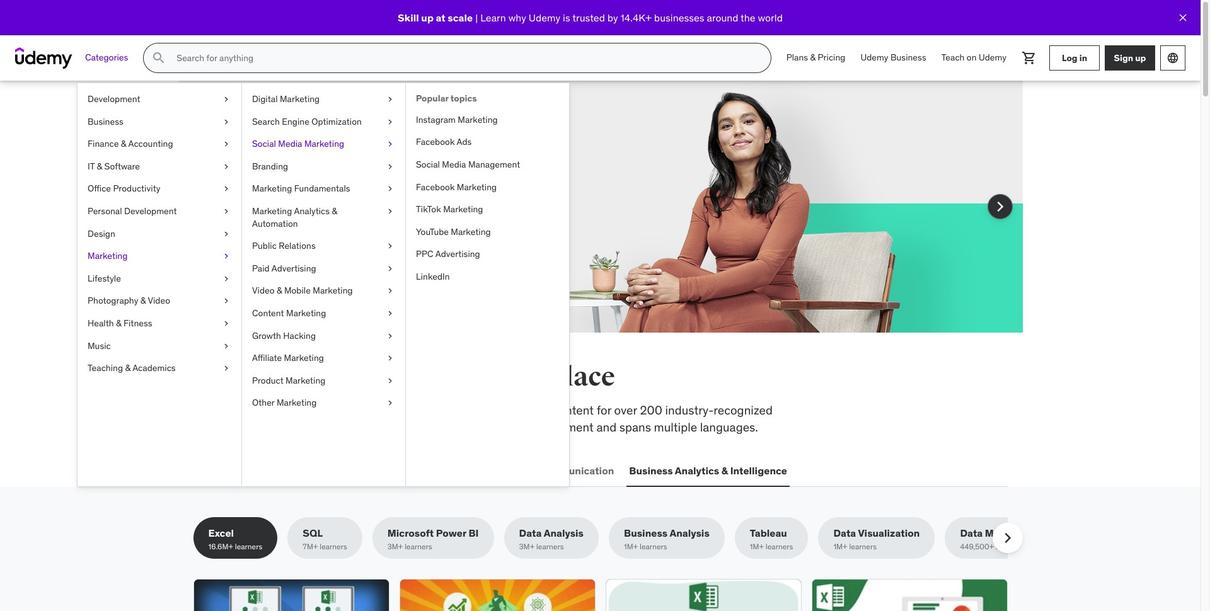 Task type: describe. For each thing, give the bounding box(es) containing it.
health
[[88, 318, 114, 329]]

bi
[[469, 527, 479, 540]]

health & fitness link
[[78, 313, 241, 335]]

at
[[436, 11, 446, 24]]

prep
[[525, 403, 550, 418]]

lifestyle link
[[78, 268, 241, 290]]

& inside marketing analytics & automation
[[332, 206, 337, 217]]

tiktok marketing link
[[406, 199, 569, 221]]

and
[[597, 420, 617, 435]]

social media management link
[[406, 154, 569, 176]]

learners inside tableau 1m+ learners
[[766, 542, 793, 552]]

xsmall image for teaching & academics
[[221, 363, 231, 375]]

learners inside data analysis 3m+ learners
[[537, 542, 564, 552]]

design link
[[78, 223, 241, 245]]

plans & pricing link
[[779, 43, 853, 73]]

development
[[524, 420, 594, 435]]

xsmall image for photography & video
[[221, 295, 231, 308]]

log
[[1062, 52, 1078, 63]]

marketing down social media management
[[457, 181, 497, 193]]

0 vertical spatial in
[[1080, 52, 1088, 63]]

sign up link
[[1105, 45, 1156, 71]]

1 horizontal spatial video
[[252, 285, 275, 297]]

development link
[[78, 88, 241, 111]]

xsmall image for music
[[221, 340, 231, 353]]

excel 16.6m+ learners
[[208, 527, 262, 552]]

Search for anything text field
[[174, 47, 756, 69]]

content marketing
[[252, 308, 326, 319]]

other marketing link
[[242, 392, 405, 415]]

marketing down search engine optimization link
[[304, 138, 344, 150]]

it & software link
[[78, 156, 241, 178]]

xsmall image for social media marketing
[[385, 138, 395, 151]]

social media marketing element
[[405, 83, 569, 487]]

present
[[313, 167, 355, 182]]

analysis for data analysis
[[544, 527, 584, 540]]

advertising for paid advertising
[[272, 263, 316, 274]]

next image for topic filters element
[[998, 528, 1018, 549]]

data for data modeling
[[961, 527, 983, 540]]

with
[[280, 184, 303, 199]]

xsmall image for office productivity
[[221, 183, 231, 195]]

marketing down branding
[[252, 183, 292, 194]]

management
[[468, 159, 520, 170]]

industry-
[[665, 403, 714, 418]]

over
[[614, 403, 637, 418]]

xsmall image for affiliate marketing
[[385, 353, 395, 365]]

skill up at scale | learn why udemy is trusted by 14.4k+ businesses around the world
[[398, 11, 783, 24]]

it
[[88, 161, 95, 172]]

xsmall image for video & mobile marketing
[[385, 285, 395, 298]]

& for fitness
[[116, 318, 121, 329]]

intelligence
[[731, 464, 787, 477]]

to
[[370, 403, 381, 418]]

public relations
[[252, 240, 316, 252]]

started
[[239, 184, 277, 199]]

visualization
[[858, 527, 920, 540]]

& for academics
[[125, 363, 131, 374]]

is
[[563, 11, 570, 24]]

software
[[104, 161, 140, 172]]

public
[[252, 240, 277, 252]]

marketing analytics & automation
[[252, 206, 337, 229]]

youtube marketing link
[[406, 221, 569, 244]]

xsmall image for personal development
[[221, 206, 231, 218]]

workplace
[[283, 403, 338, 418]]

xsmall image for it & software
[[221, 161, 231, 173]]

0 vertical spatial development
[[88, 93, 140, 105]]

xsmall image for product marketing
[[385, 375, 395, 387]]

supports
[[332, 420, 379, 435]]

tiktok
[[416, 204, 441, 215]]

3m+ inside the microsoft power bi 3m+ learners
[[388, 542, 403, 552]]

0 horizontal spatial the
[[235, 361, 276, 393]]

learners inside 'business analysis 1m+ learners'
[[640, 542, 667, 552]]

our
[[269, 420, 286, 435]]

digital marketing
[[252, 93, 320, 105]]

topics
[[451, 93, 477, 104]]

need
[[404, 361, 465, 393]]

xsmall image for health & fitness
[[221, 318, 231, 330]]

udemy business link
[[853, 43, 934, 73]]

1m+ for data visualization
[[834, 542, 848, 552]]

xsmall image for content marketing
[[385, 308, 395, 320]]

it & software
[[88, 161, 140, 172]]

(and
[[357, 167, 381, 182]]

xsmall image for branding
[[385, 161, 395, 173]]

categories
[[85, 52, 128, 63]]

that
[[335, 136, 377, 162]]

teach on udemy link
[[934, 43, 1014, 73]]

web development
[[196, 464, 284, 477]]

submit search image
[[152, 50, 167, 66]]

photography
[[88, 295, 138, 307]]

marketing fundamentals link
[[242, 178, 405, 200]]

xsmall image for digital marketing
[[385, 93, 395, 106]]

plans & pricing
[[787, 52, 846, 63]]

you for skills
[[354, 361, 399, 393]]

instagram marketing link
[[406, 109, 569, 131]]

video & mobile marketing
[[252, 285, 353, 297]]

xsmall image for business
[[221, 116, 231, 128]]

growth hacking
[[252, 330, 316, 341]]

1m+ for business analysis
[[624, 542, 638, 552]]

learners inside 'excel 16.6m+ learners'
[[235, 542, 262, 552]]

& for video
[[140, 295, 146, 307]]

search
[[252, 116, 280, 127]]

growth hacking link
[[242, 325, 405, 347]]

2 horizontal spatial udemy
[[979, 52, 1007, 63]]

recognized
[[714, 403, 773, 418]]

power
[[436, 527, 466, 540]]

catalog
[[289, 420, 329, 435]]

paid
[[252, 263, 270, 274]]

for inside learning that gets you skills for your present (and your future). get started with us.
[[270, 167, 285, 182]]

for inside "covering critical workplace skills to technical topics, including prep content for over 200 industry-recognized certifications, our catalog supports well-rounded professional development and spans multiple languages."
[[597, 403, 612, 418]]

next image for carousel 'element'
[[990, 197, 1010, 217]]

plans
[[787, 52, 808, 63]]

analysis for business analysis
[[670, 527, 710, 540]]

categories button
[[78, 43, 136, 73]]

choose a language image
[[1167, 52, 1180, 64]]

teach
[[942, 52, 965, 63]]

1 horizontal spatial udemy
[[861, 52, 889, 63]]

marketing inside marketing analytics & automation
[[252, 206, 292, 217]]

data for data analysis
[[519, 527, 542, 540]]

digital marketing link
[[242, 88, 405, 111]]

affiliate marketing link
[[242, 347, 405, 370]]

us.
[[305, 184, 321, 199]]

tiktok marketing
[[416, 204, 483, 215]]

instagram
[[416, 114, 456, 125]]

health & fitness
[[88, 318, 152, 329]]

marketing down 'paid advertising' link
[[313, 285, 353, 297]]

media for marketing
[[278, 138, 302, 150]]

pricing
[[818, 52, 846, 63]]

languages.
[[700, 420, 758, 435]]

gets
[[381, 136, 423, 162]]

you for gets
[[427, 136, 463, 162]]

1 your from the left
[[288, 167, 311, 182]]

office productivity link
[[78, 178, 241, 200]]

get
[[451, 167, 470, 182]]

marketing down the product marketing
[[277, 397, 317, 409]]



Task type: locate. For each thing, give the bounding box(es) containing it.
1 vertical spatial next image
[[998, 528, 1018, 549]]

xsmall image
[[221, 93, 231, 106], [385, 93, 395, 106], [385, 116, 395, 128], [385, 138, 395, 151], [221, 183, 231, 195], [221, 206, 231, 218], [221, 228, 231, 240], [385, 240, 395, 253], [221, 250, 231, 263], [385, 263, 395, 275], [221, 273, 231, 285], [221, 295, 231, 308], [385, 308, 395, 320], [221, 318, 231, 330], [385, 330, 395, 342], [221, 363, 231, 375], [385, 397, 395, 410]]

0 horizontal spatial video
[[148, 295, 170, 307]]

xsmall image inside personal development link
[[221, 206, 231, 218]]

excel
[[208, 527, 234, 540]]

analytics inside button
[[675, 464, 720, 477]]

topic filters element
[[193, 518, 1046, 559]]

media
[[278, 138, 302, 150], [442, 159, 466, 170]]

& down marketing fundamentals link
[[332, 206, 337, 217]]

1 data from the left
[[519, 527, 542, 540]]

advertising down youtube marketing
[[435, 249, 480, 260]]

0 horizontal spatial advertising
[[272, 263, 316, 274]]

1 analysis from the left
[[544, 527, 584, 540]]

1 vertical spatial up
[[1136, 52, 1147, 63]]

advertising inside ppc advertising "link"
[[435, 249, 480, 260]]

social media marketing
[[252, 138, 344, 150]]

up for skill
[[421, 11, 434, 24]]

1 vertical spatial analytics
[[675, 464, 720, 477]]

2 vertical spatial development
[[220, 464, 284, 477]]

photography & video
[[88, 295, 170, 307]]

xsmall image inside content marketing "link"
[[385, 308, 395, 320]]

up for sign
[[1136, 52, 1147, 63]]

business for business analysis 1m+ learners
[[624, 527, 668, 540]]

0 vertical spatial advertising
[[435, 249, 480, 260]]

0 horizontal spatial data
[[519, 527, 542, 540]]

0 vertical spatial up
[[421, 11, 434, 24]]

data visualization 1m+ learners
[[834, 527, 920, 552]]

fundamentals
[[294, 183, 350, 194]]

marketing analytics & automation link
[[242, 200, 405, 235]]

development right the web
[[220, 464, 284, 477]]

1 learners from the left
[[235, 542, 262, 552]]

xsmall image inside office productivity link
[[221, 183, 231, 195]]

0 horizontal spatial you
[[354, 361, 399, 393]]

1 horizontal spatial analysis
[[670, 527, 710, 540]]

xsmall image for growth hacking
[[385, 330, 395, 342]]

social down search at the top
[[252, 138, 276, 150]]

tableau 1m+ learners
[[750, 527, 793, 552]]

0 horizontal spatial 3m+
[[388, 542, 403, 552]]

lifestyle
[[88, 273, 121, 284]]

xsmall image for paid advertising
[[385, 263, 395, 275]]

facebook marketing
[[416, 181, 497, 193]]

1 horizontal spatial your
[[383, 167, 406, 182]]

the up other
[[235, 361, 276, 393]]

1 vertical spatial the
[[235, 361, 276, 393]]

0 horizontal spatial analysis
[[544, 527, 584, 540]]

youtube
[[416, 226, 449, 238]]

0 horizontal spatial in
[[469, 361, 494, 393]]

facebook for facebook ads
[[416, 136, 455, 148]]

branding
[[252, 161, 288, 172]]

analysis inside data analysis 3m+ learners
[[544, 527, 584, 540]]

advertising inside 'paid advertising' link
[[272, 263, 316, 274]]

1 horizontal spatial the
[[741, 11, 756, 24]]

& right teaching at the bottom left of page
[[125, 363, 131, 374]]

0 horizontal spatial analytics
[[294, 206, 330, 217]]

video
[[252, 285, 275, 297], [148, 295, 170, 307]]

xsmall image inside "digital marketing" link
[[385, 93, 395, 106]]

0 horizontal spatial social
[[252, 138, 276, 150]]

1 horizontal spatial in
[[1080, 52, 1088, 63]]

marketing down hacking
[[284, 353, 324, 364]]

ppc
[[416, 249, 434, 260]]

& for pricing
[[811, 52, 816, 63]]

& right it
[[97, 161, 102, 172]]

social for social media management
[[416, 159, 440, 170]]

|
[[476, 11, 478, 24]]

& right plans on the right of the page
[[811, 52, 816, 63]]

social inside "link"
[[252, 138, 276, 150]]

close image
[[1177, 11, 1190, 24]]

xsmall image inside the social media marketing "link"
[[385, 138, 395, 151]]

xsmall image inside the "marketing" link
[[221, 250, 231, 263]]

xsmall image inside finance & accounting link
[[221, 138, 231, 151]]

7 learners from the left
[[850, 542, 877, 552]]

facebook ads
[[416, 136, 472, 148]]

by
[[608, 11, 618, 24]]

0 vertical spatial facebook
[[416, 136, 455, 148]]

development down categories dropdown button
[[88, 93, 140, 105]]

xsmall image for marketing analytics & automation
[[385, 206, 395, 218]]

& for software
[[97, 161, 102, 172]]

digital
[[252, 93, 278, 105]]

business inside 'business analysis 1m+ learners'
[[624, 527, 668, 540]]

on
[[967, 52, 977, 63]]

shopping cart with 0 items image
[[1022, 50, 1037, 66]]

fitness
[[124, 318, 152, 329]]

finance & accounting link
[[78, 133, 241, 156]]

learners inside data visualization 1m+ learners
[[850, 542, 877, 552]]

analytics inside marketing analytics & automation
[[294, 206, 330, 217]]

multiple
[[654, 420, 697, 435]]

media for management
[[442, 159, 466, 170]]

xsmall image inside marketing analytics & automation link
[[385, 206, 395, 218]]

1 horizontal spatial you
[[427, 136, 463, 162]]

2 learners from the left
[[320, 542, 347, 552]]

& inside button
[[722, 464, 728, 477]]

udemy right on
[[979, 52, 1007, 63]]

xsmall image inside business link
[[221, 116, 231, 128]]

data right the bi
[[519, 527, 542, 540]]

development
[[88, 93, 140, 105], [124, 206, 177, 217], [220, 464, 284, 477]]

marketing fundamentals
[[252, 183, 350, 194]]

0 horizontal spatial your
[[288, 167, 311, 182]]

analysis inside 'business analysis 1m+ learners'
[[670, 527, 710, 540]]

3 learners from the left
[[405, 542, 432, 552]]

learners inside data modeling 449,500+ learners
[[996, 542, 1024, 552]]

you up "to"
[[354, 361, 399, 393]]

8 learners from the left
[[996, 542, 1024, 552]]

analytics for marketing
[[294, 206, 330, 217]]

xsmall image for finance & accounting
[[221, 138, 231, 151]]

xsmall image inside other marketing link
[[385, 397, 395, 410]]

up
[[421, 11, 434, 24], [1136, 52, 1147, 63]]

1 1m+ from the left
[[624, 542, 638, 552]]

teaching & academics link
[[78, 358, 241, 380]]

2 horizontal spatial data
[[961, 527, 983, 540]]

449,500+
[[961, 542, 994, 552]]

product marketing
[[252, 375, 326, 386]]

marketing up automation
[[252, 206, 292, 217]]

xsmall image inside branding link
[[385, 161, 395, 173]]

3 1m+ from the left
[[834, 542, 848, 552]]

advertising for ppc advertising
[[435, 249, 480, 260]]

xsmall image
[[221, 116, 231, 128], [221, 138, 231, 151], [221, 161, 231, 173], [385, 161, 395, 173], [385, 183, 395, 195], [385, 206, 395, 218], [385, 285, 395, 298], [221, 340, 231, 353], [385, 353, 395, 365], [385, 375, 395, 387]]

1m+
[[624, 542, 638, 552], [750, 542, 764, 552], [834, 542, 848, 552]]

facebook up tiktok
[[416, 181, 455, 193]]

marketing up facebook ads link
[[458, 114, 498, 125]]

affiliate
[[252, 353, 282, 364]]

business for business
[[88, 116, 123, 127]]

3m+ inside data analysis 3m+ learners
[[519, 542, 535, 552]]

marketing up engine
[[280, 93, 320, 105]]

xsmall image for development
[[221, 93, 231, 106]]

xsmall image inside the design link
[[221, 228, 231, 240]]

2 3m+ from the left
[[519, 542, 535, 552]]

2 1m+ from the left
[[750, 542, 764, 552]]

learning that gets you skills for your present (and your future). get started with us.
[[239, 136, 470, 199]]

1 3m+ from the left
[[388, 542, 403, 552]]

& inside 'link'
[[140, 295, 146, 307]]

your up marketing fundamentals
[[288, 167, 311, 182]]

analytics down us.
[[294, 206, 330, 217]]

0 vertical spatial social
[[252, 138, 276, 150]]

in up including
[[469, 361, 494, 393]]

xsmall image for marketing fundamentals
[[385, 183, 395, 195]]

you inside learning that gets you skills for your present (and your future). get started with us.
[[427, 136, 463, 162]]

media down engine
[[278, 138, 302, 150]]

0 horizontal spatial media
[[278, 138, 302, 150]]

1 vertical spatial social
[[416, 159, 440, 170]]

marketing up lifestyle
[[88, 250, 128, 262]]

photography & video link
[[78, 290, 241, 313]]

1 vertical spatial you
[[354, 361, 399, 393]]

1 vertical spatial media
[[442, 159, 466, 170]]

development inside button
[[220, 464, 284, 477]]

growth
[[252, 330, 281, 341]]

0 horizontal spatial 1m+
[[624, 542, 638, 552]]

udemy right pricing
[[861, 52, 889, 63]]

advertising down relations
[[272, 263, 316, 274]]

xsmall image for search engine optimization
[[385, 116, 395, 128]]

marketing
[[280, 93, 320, 105], [458, 114, 498, 125], [304, 138, 344, 150], [457, 181, 497, 193], [252, 183, 292, 194], [443, 204, 483, 215], [252, 206, 292, 217], [451, 226, 491, 238], [88, 250, 128, 262], [313, 285, 353, 297], [286, 308, 326, 319], [284, 353, 324, 364], [286, 375, 326, 386], [277, 397, 317, 409]]

4 learners from the left
[[537, 542, 564, 552]]

up inside sign up "link"
[[1136, 52, 1147, 63]]

& right health
[[116, 318, 121, 329]]

sql 7m+ learners
[[303, 527, 347, 552]]

video down "lifestyle" link
[[148, 295, 170, 307]]

business link
[[78, 111, 241, 133]]

other
[[252, 397, 275, 409]]

1 vertical spatial development
[[124, 206, 177, 217]]

1 horizontal spatial social
[[416, 159, 440, 170]]

advertising
[[435, 249, 480, 260], [272, 263, 316, 274]]

1m+ inside tableau 1m+ learners
[[750, 542, 764, 552]]

xsmall image for lifestyle
[[221, 273, 231, 285]]

up right sign
[[1136, 52, 1147, 63]]

place
[[549, 361, 615, 393]]

0 vertical spatial skills
[[280, 361, 349, 393]]

web
[[196, 464, 218, 477]]

14.4k+
[[621, 11, 652, 24]]

professional
[[456, 420, 521, 435]]

& for mobile
[[277, 285, 282, 297]]

marketing down video & mobile marketing
[[286, 308, 326, 319]]

data for data visualization
[[834, 527, 856, 540]]

all the skills you need in one place
[[193, 361, 615, 393]]

0 vertical spatial you
[[427, 136, 463, 162]]

the left world
[[741, 11, 756, 24]]

& left mobile
[[277, 285, 282, 297]]

business for business analytics & intelligence
[[629, 464, 673, 477]]

office
[[88, 183, 111, 194]]

media inside "link"
[[278, 138, 302, 150]]

productivity
[[113, 183, 160, 194]]

5 learners from the left
[[640, 542, 667, 552]]

next image inside topic filters element
[[998, 528, 1018, 549]]

video inside 'link'
[[148, 295, 170, 307]]

1m+ inside 'business analysis 1m+ learners'
[[624, 542, 638, 552]]

xsmall image for public relations
[[385, 240, 395, 253]]

development down office productivity link
[[124, 206, 177, 217]]

relations
[[279, 240, 316, 252]]

development for web
[[220, 464, 284, 477]]

personal
[[88, 206, 122, 217]]

learners inside sql 7m+ learners
[[320, 542, 347, 552]]

marketing link
[[78, 245, 241, 268]]

3 data from the left
[[961, 527, 983, 540]]

business
[[891, 52, 927, 63], [88, 116, 123, 127], [629, 464, 673, 477], [624, 527, 668, 540]]

marketing down tiktok marketing link
[[451, 226, 491, 238]]

6 learners from the left
[[766, 542, 793, 552]]

data inside data visualization 1m+ learners
[[834, 527, 856, 540]]

xsmall image inside music link
[[221, 340, 231, 353]]

one
[[499, 361, 544, 393]]

your
[[288, 167, 311, 182], [383, 167, 406, 182]]

xsmall image for marketing
[[221, 250, 231, 263]]

xsmall image inside growth hacking link
[[385, 330, 395, 342]]

0 vertical spatial analytics
[[294, 206, 330, 217]]

1 vertical spatial for
[[597, 403, 612, 418]]

carousel element
[[178, 81, 1023, 363]]

future).
[[409, 167, 448, 182]]

marketing down facebook marketing
[[443, 204, 483, 215]]

video down paid on the top left
[[252, 285, 275, 297]]

why
[[509, 11, 526, 24]]

xsmall image inside "lifestyle" link
[[221, 273, 231, 285]]

xsmall image for design
[[221, 228, 231, 240]]

2 analysis from the left
[[670, 527, 710, 540]]

next image inside carousel 'element'
[[990, 197, 1010, 217]]

communication button
[[535, 456, 617, 486]]

data up 449,500+
[[961, 527, 983, 540]]

1 horizontal spatial 3m+
[[519, 542, 535, 552]]

up left at
[[421, 11, 434, 24]]

1 vertical spatial facebook
[[416, 181, 455, 193]]

& inside "link"
[[116, 318, 121, 329]]

skills
[[280, 361, 349, 393], [341, 403, 368, 418]]

1 vertical spatial skills
[[341, 403, 368, 418]]

xsmall image inside search engine optimization link
[[385, 116, 395, 128]]

learners inside the microsoft power bi 3m+ learners
[[405, 542, 432, 552]]

analytics for business
[[675, 464, 720, 477]]

facebook for facebook marketing
[[416, 181, 455, 193]]

udemy business
[[861, 52, 927, 63]]

music link
[[78, 335, 241, 358]]

you up get
[[427, 136, 463, 162]]

social for social media marketing
[[252, 138, 276, 150]]

social down the facebook ads
[[416, 159, 440, 170]]

microsoft power bi 3m+ learners
[[388, 527, 479, 552]]

0 vertical spatial media
[[278, 138, 302, 150]]

xsmall image inside the public relations link
[[385, 240, 395, 253]]

xsmall image inside 'affiliate marketing' link
[[385, 353, 395, 365]]

facebook down the instagram
[[416, 136, 455, 148]]

facebook marketing link
[[406, 176, 569, 199]]

marketing down 'affiliate marketing' link
[[286, 375, 326, 386]]

linkedin link
[[406, 266, 569, 288]]

other marketing
[[252, 397, 317, 409]]

udemy left is
[[529, 11, 561, 24]]

facebook
[[416, 136, 455, 148], [416, 181, 455, 193]]

xsmall image inside health & fitness "link"
[[221, 318, 231, 330]]

0 vertical spatial the
[[741, 11, 756, 24]]

sign
[[1114, 52, 1134, 63]]

1 vertical spatial in
[[469, 361, 494, 393]]

data inside data analysis 3m+ learners
[[519, 527, 542, 540]]

rounded
[[408, 420, 453, 435]]

16.6m+
[[208, 542, 233, 552]]

development for personal
[[124, 206, 177, 217]]

1 horizontal spatial advertising
[[435, 249, 480, 260]]

1 horizontal spatial for
[[597, 403, 612, 418]]

2 your from the left
[[383, 167, 406, 182]]

public relations link
[[242, 235, 405, 258]]

2 data from the left
[[834, 527, 856, 540]]

& left intelligence
[[722, 464, 728, 477]]

xsmall image inside development link
[[221, 93, 231, 106]]

xsmall image for other marketing
[[385, 397, 395, 410]]

your right (and
[[383, 167, 406, 182]]

1 horizontal spatial up
[[1136, 52, 1147, 63]]

1 horizontal spatial 1m+
[[750, 542, 764, 552]]

udemy image
[[15, 47, 73, 69]]

ppc advertising link
[[406, 244, 569, 266]]

xsmall image inside marketing fundamentals link
[[385, 183, 395, 195]]

xsmall image inside video & mobile marketing link
[[385, 285, 395, 298]]

xsmall image inside product marketing link
[[385, 375, 395, 387]]

in right log
[[1080, 52, 1088, 63]]

log in link
[[1050, 45, 1100, 71]]

xsmall image inside teaching & academics link
[[221, 363, 231, 375]]

for up and
[[597, 403, 612, 418]]

xsmall image inside photography & video 'link'
[[221, 295, 231, 308]]

0 vertical spatial for
[[270, 167, 285, 182]]

around
[[707, 11, 739, 24]]

business inside button
[[629, 464, 673, 477]]

xsmall image inside 'paid advertising' link
[[385, 263, 395, 275]]

0 horizontal spatial udemy
[[529, 11, 561, 24]]

2 horizontal spatial 1m+
[[834, 542, 848, 552]]

xsmall image inside it & software link
[[221, 161, 231, 173]]

content
[[553, 403, 594, 418]]

linkedin
[[416, 271, 450, 282]]

data left visualization
[[834, 527, 856, 540]]

analytics down multiple
[[675, 464, 720, 477]]

0 horizontal spatial up
[[421, 11, 434, 24]]

media up facebook marketing
[[442, 159, 466, 170]]

2 facebook from the top
[[416, 181, 455, 193]]

ppc advertising
[[416, 249, 480, 260]]

product marketing link
[[242, 370, 405, 392]]

instagram marketing
[[416, 114, 498, 125]]

branding link
[[242, 156, 405, 178]]

1 horizontal spatial data
[[834, 527, 856, 540]]

1 horizontal spatial analytics
[[675, 464, 720, 477]]

paid advertising
[[252, 263, 316, 274]]

including
[[474, 403, 522, 418]]

& for accounting
[[121, 138, 126, 150]]

skills inside "covering critical workplace skills to technical topics, including prep content for over 200 industry-recognized certifications, our catalog supports well-rounded professional development and spans multiple languages."
[[341, 403, 368, 418]]

leadership button
[[388, 456, 447, 486]]

0 horizontal spatial for
[[270, 167, 285, 182]]

next image
[[990, 197, 1010, 217], [998, 528, 1018, 549]]

& up fitness
[[140, 295, 146, 307]]

1m+ inside data visualization 1m+ learners
[[834, 542, 848, 552]]

1 horizontal spatial media
[[442, 159, 466, 170]]

trusted
[[573, 11, 605, 24]]

0 vertical spatial next image
[[990, 197, 1010, 217]]

1 facebook from the top
[[416, 136, 455, 148]]

& right finance
[[121, 138, 126, 150]]

for up the with
[[270, 167, 285, 182]]

1 vertical spatial advertising
[[272, 263, 316, 274]]

paid advertising link
[[242, 258, 405, 280]]

the
[[741, 11, 756, 24], [235, 361, 276, 393]]

data inside data modeling 449,500+ learners
[[961, 527, 983, 540]]



Task type: vqa. For each thing, say whether or not it's contained in the screenshot.


